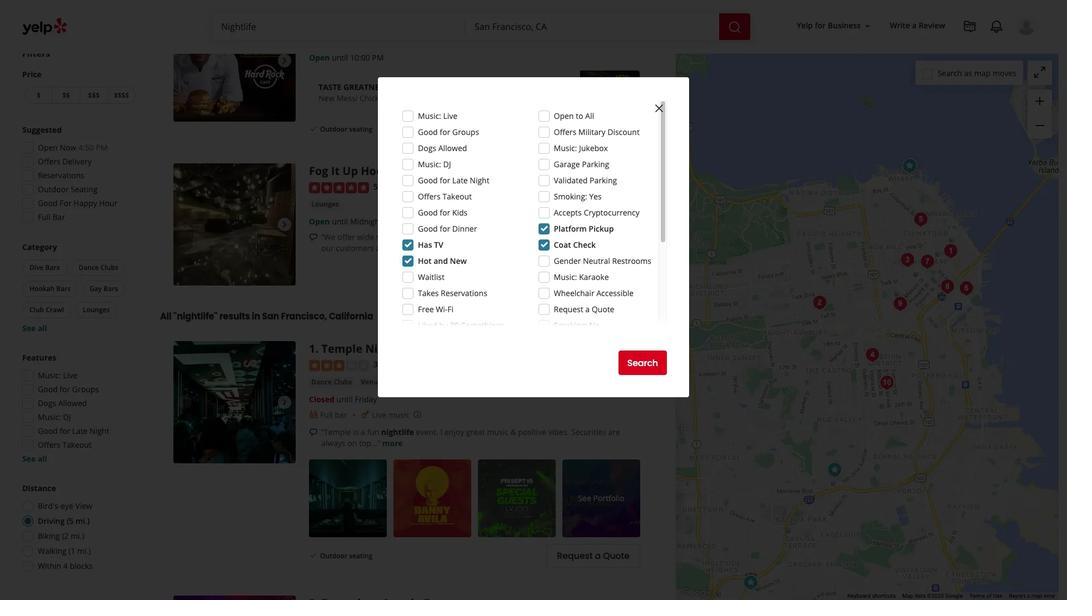 Task type: vqa. For each thing, say whether or not it's contained in the screenshot.
'Gender Neutral Restrooms'
yes



Task type: locate. For each thing, give the bounding box(es) containing it.
and down nice
[[434, 256, 448, 266]]

0 vertical spatial all
[[586, 111, 594, 121]]

request a quote inside button
[[557, 550, 630, 563]]

(2 right 5.0
[[387, 181, 393, 192]]

wide
[[357, 232, 374, 242]]

fog
[[309, 164, 328, 179]]

0 horizontal spatial &
[[387, 377, 392, 387]]

bars for dive bars
[[45, 263, 60, 272]]

and inside search dialog
[[434, 256, 448, 266]]

the valencia room image
[[862, 344, 884, 366]]

dance clubs button down 3.1 star rating image
[[309, 377, 354, 388]]

all for features
[[38, 454, 47, 464]]

mission
[[549, 232, 577, 242]]

0 horizontal spatial lounges button
[[76, 302, 117, 319]]

more down mission
[[551, 243, 571, 253]]

previous image
[[178, 54, 191, 68], [178, 396, 191, 409]]

3 next image from the top
[[278, 396, 291, 409]]

0 horizontal spatial good for groups
[[38, 384, 99, 395]]

2 16 speech v2 image from the top
[[309, 428, 318, 437]]

2 16 checkmark v2 image from the left
[[428, 124, 437, 133]]

all "nightlife" results in san francisco, california
[[160, 310, 373, 323]]

up
[[343, 164, 358, 179]]

search down 'vegetarians'
[[628, 357, 658, 369]]

clubs down 3.1 star rating image
[[334, 377, 352, 387]]

wheelchair accessible
[[554, 288, 634, 299]]

smoking: left no
[[554, 320, 587, 331]]

1 smoking: from the top
[[554, 191, 587, 202]]

cozy
[[509, 243, 525, 253]]

venues & event spaces
[[361, 377, 437, 387]]

0 vertical spatial full
[[38, 212, 51, 222]]

2 all from the top
[[38, 454, 47, 464]]

dance clubs button
[[71, 260, 126, 276], [309, 377, 354, 388]]

more for the topmost more link
[[551, 243, 571, 253]]

report a map error link
[[1009, 593, 1056, 599]]

see all up distance
[[22, 454, 47, 464]]

wheelchair
[[554, 288, 595, 299]]

0 horizontal spatial search
[[628, 357, 658, 369]]

0 horizontal spatial of
[[411, 232, 418, 242]]

1 vertical spatial to
[[579, 232, 587, 242]]

seating down chicken
[[349, 124, 373, 134]]

1 outdoor seating from the top
[[320, 124, 373, 134]]

outdoor seating right 16 checkmark v2 image
[[320, 552, 373, 561]]

for
[[815, 20, 826, 31], [440, 127, 451, 137], [440, 175, 451, 186], [440, 207, 451, 218], [440, 224, 451, 234], [60, 384, 70, 395], [60, 426, 70, 436]]

lounges down gay
[[83, 305, 110, 315]]

nightlife
[[381, 427, 414, 437]]

1 horizontal spatial and
[[493, 243, 507, 253]]

0 horizontal spatial full
[[38, 212, 51, 222]]

0 vertical spatial &
[[387, 377, 392, 387]]

1 horizontal spatial night
[[470, 175, 490, 186]]

dive bars button
[[22, 260, 67, 276]]

open down suggested
[[38, 142, 58, 153]]

until
[[332, 52, 348, 63], [332, 216, 348, 227], [337, 394, 353, 405]]

map right as at the top right of the page
[[975, 68, 991, 78]]

0 vertical spatial dance clubs
[[79, 263, 118, 272]]

burgers button
[[445, 35, 476, 46]]

16 checkmark v2 image up lounge
[[428, 124, 437, 133]]

of left the 'use'
[[987, 593, 992, 599]]

and down hookahs
[[493, 243, 507, 253]]

see all down the club
[[22, 323, 47, 334]]

outdoor seating
[[320, 124, 373, 134], [320, 552, 373, 561]]

open inside group
[[38, 142, 58, 153]]

terms of use link
[[970, 593, 1003, 599]]

1 horizontal spatial lounges button
[[309, 199, 341, 210]]

of inside "we offer wide selection of different flavored hookahs and our mission to so make sure our customers are happy at a nice atmosphere and cozy vibes"
[[411, 232, 418, 242]]

2 vertical spatial slideshow element
[[173, 342, 296, 464]]

lounges down 5 star rating image
[[311, 199, 339, 209]]

0 horizontal spatial delivery
[[62, 156, 92, 167]]

16 speech v2 image left ""we"
[[309, 233, 318, 242]]

1 slideshow element from the top
[[173, 0, 296, 122]]

bars up the crawl
[[56, 284, 71, 294]]

1 vertical spatial &
[[511, 427, 516, 437]]

dogs allowed down features
[[38, 398, 87, 409]]

1 vertical spatial 16 speech v2 image
[[309, 428, 318, 437]]

liked down "smoking: no"
[[554, 336, 573, 347]]

0 vertical spatial mi.)
[[76, 516, 90, 527]]

eye
[[61, 501, 73, 512]]

liked by vegetarians
[[554, 336, 629, 347]]

1 see all button from the top
[[22, 323, 47, 334]]

offers takeout inside search dialog
[[418, 191, 472, 202]]

search for search as map moves
[[938, 68, 963, 78]]

1 vertical spatial reservations
[[441, 288, 488, 299]]

see for features
[[22, 454, 36, 464]]

lounges button down 5 star rating image
[[309, 199, 341, 210]]

fog it up hookah lounge image
[[173, 164, 296, 286], [740, 572, 762, 594]]

dogs allowed up lounge
[[418, 143, 467, 153]]

2 vertical spatial mi.)
[[77, 546, 91, 557]]

2 see all from the top
[[22, 454, 47, 464]]

emporium arcade bar image
[[809, 292, 831, 314]]

outdoor seating down messi
[[320, 124, 373, 134]]

all left "nightlife"
[[160, 310, 172, 323]]

bar
[[53, 212, 65, 222]]

1 next image from the top
[[278, 54, 291, 68]]

0 vertical spatial seating
[[349, 124, 373, 134]]

new for hot and new
[[450, 256, 467, 266]]

0 vertical spatial allowed
[[438, 143, 467, 153]]

until for until friday
[[337, 394, 353, 405]]

good for kids
[[418, 207, 468, 218]]

0 vertical spatial music: live
[[418, 111, 458, 121]]

16 speech v2 image
[[309, 233, 318, 242], [309, 428, 318, 437]]

smoking: for smoking: yes
[[554, 191, 587, 202]]

dogs allowed inside search dialog
[[418, 143, 467, 153]]

0 vertical spatial late
[[453, 175, 468, 186]]

group
[[1028, 90, 1053, 138], [19, 125, 138, 226], [20, 242, 138, 334], [19, 353, 138, 465]]

see down the club
[[22, 323, 36, 334]]

good for dinner
[[418, 224, 477, 234]]

american
[[311, 35, 343, 45]]

16 checkmark v2 image
[[309, 551, 318, 560]]

0 horizontal spatial all
[[160, 310, 172, 323]]

1 see all from the top
[[22, 323, 47, 334]]

1 vertical spatial dance clubs button
[[309, 377, 354, 388]]

temple nightclub san francisco image
[[940, 240, 962, 262], [173, 342, 296, 464]]

2 smoking: from the top
[[554, 320, 587, 331]]

1 horizontal spatial dogs
[[418, 143, 436, 153]]

and
[[519, 232, 532, 242], [493, 243, 507, 253], [434, 256, 448, 266]]

clubs for topmost dance clubs "button"
[[101, 263, 118, 272]]

club crawl button
[[22, 302, 71, 319]]

0 horizontal spatial temple nightclub san francisco image
[[173, 342, 296, 464]]

2 slideshow element from the top
[[173, 164, 296, 286]]

until up bar
[[337, 394, 353, 405]]

2 vertical spatial next image
[[278, 396, 291, 409]]

reservations up fi
[[441, 288, 488, 299]]

request a quote inside search dialog
[[554, 304, 615, 315]]

seating right 16 checkmark v2 image
[[349, 552, 373, 561]]

0 horizontal spatial late
[[72, 426, 88, 436]]

0 vertical spatial slideshow element
[[173, 0, 296, 122]]

1 16 checkmark v2 image from the left
[[309, 124, 318, 133]]

slideshow element for open until midnight
[[173, 164, 296, 286]]

takeout inside search dialog
[[443, 191, 472, 202]]

new inside taste greatness new messi chicken sandwich
[[319, 93, 335, 103]]

mi.) up (1
[[71, 531, 84, 542]]

dance clubs button up gay
[[71, 260, 126, 276]]

urban putt image
[[876, 372, 898, 394]]

full right 16 full bar v2 'image'
[[320, 410, 333, 420]]

0 vertical spatial san
[[262, 310, 279, 323]]

& left positive
[[511, 427, 516, 437]]

& inside button
[[387, 377, 392, 387]]

open inside search dialog
[[554, 111, 574, 121]]

liked for liked by vegetarians
[[554, 336, 573, 347]]

expand map image
[[1034, 66, 1047, 79]]

more link down nightlife
[[382, 438, 403, 448]]

validated parking
[[554, 175, 617, 186]]

1 horizontal spatial music: dj
[[418, 159, 451, 170]]

hookah up 5.0
[[361, 164, 404, 179]]

in
[[252, 310, 260, 323]]

new down the atmosphere
[[450, 256, 467, 266]]

user actions element
[[788, 14, 1053, 82]]

0 horizontal spatial hard rock cafe image
[[173, 0, 296, 122]]

0 horizontal spatial music: dj
[[38, 412, 71, 423]]

san right in
[[262, 310, 279, 323]]

are inside event. i enjoy great music & positive vibes. securities are always on top..."
[[608, 427, 620, 437]]

hookah down dive bars button
[[29, 284, 55, 294]]

mi.) right (1
[[77, 546, 91, 557]]

dance up closed
[[311, 377, 332, 387]]

see all for features
[[22, 454, 47, 464]]

1 vertical spatial music: dj
[[38, 412, 71, 423]]

map left the error
[[1032, 593, 1043, 599]]

dogs up lounge
[[418, 143, 436, 153]]

option group
[[19, 483, 138, 575]]

0 vertical spatial dance
[[79, 263, 99, 272]]

0 vertical spatial smoking:
[[554, 191, 587, 202]]

hard rock cafe image
[[173, 0, 296, 122], [899, 155, 921, 177]]

music right great on the bottom of page
[[487, 427, 509, 437]]

3 slideshow element from the top
[[173, 342, 296, 464]]

2 next image from the top
[[278, 218, 291, 231]]

1 horizontal spatial all
[[586, 111, 594, 121]]

1 vertical spatial (2
[[62, 531, 69, 542]]

0 vertical spatial hookah
[[361, 164, 404, 179]]

0 vertical spatial groups
[[453, 127, 479, 137]]

pm right the 4:50
[[96, 142, 108, 153]]

reservations down offers delivery on the top left of the page
[[38, 170, 84, 181]]

1 vertical spatial mi.)
[[71, 531, 84, 542]]

1 vertical spatial liked
[[554, 336, 573, 347]]

2 outdoor seating from the top
[[320, 552, 373, 561]]

our
[[534, 232, 547, 242], [321, 243, 334, 253]]

to up military
[[576, 111, 584, 121]]

lounges for lounges 'button' inside the group
[[83, 305, 110, 315]]

wharf
[[526, 35, 548, 46]]

(1
[[68, 546, 75, 557]]

1 vertical spatial our
[[321, 243, 334, 253]]

flavored
[[454, 232, 483, 242]]

2 see all button from the top
[[22, 454, 47, 464]]

and up cozy
[[519, 232, 532, 242]]

bars for gay bars
[[104, 284, 118, 294]]

1 vertical spatial of
[[987, 593, 992, 599]]

(2 for reviews)
[[387, 181, 393, 192]]

biking (2 mi.)
[[38, 531, 84, 542]]

previous image for open until 10:00 pm
[[178, 54, 191, 68]]

1 all from the top
[[38, 323, 47, 334]]

1 horizontal spatial by
[[575, 336, 584, 347]]

mi.) right "(5"
[[76, 516, 90, 527]]

pm inside group
[[96, 142, 108, 153]]

1 horizontal spatial dj
[[443, 159, 451, 170]]

slideshow element for closed until friday
[[173, 342, 296, 464]]

1 vertical spatial request a quote
[[557, 550, 630, 563]]

until up the offer on the top
[[332, 216, 348, 227]]

(2
[[387, 181, 393, 192], [62, 531, 69, 542]]

.
[[315, 342, 319, 357]]

dance clubs for bottom dance clubs "button"
[[311, 377, 352, 387]]

all up military
[[586, 111, 594, 121]]

slideshow element
[[173, 0, 296, 122], [173, 164, 296, 286], [173, 342, 296, 464]]

lounges inside group
[[83, 305, 110, 315]]

vegetarians
[[586, 336, 629, 347]]

fog it up hookah lounge
[[309, 164, 448, 179]]

distance
[[22, 483, 56, 494]]

offers takeout up distance
[[38, 440, 92, 450]]

clubs inside group
[[101, 263, 118, 272]]

american (traditional)
[[311, 35, 386, 45]]

new down taste at the left of the page
[[319, 93, 335, 103]]

1 vertical spatial all
[[38, 454, 47, 464]]

1 vertical spatial see
[[22, 454, 36, 464]]

0 vertical spatial request a quote
[[554, 304, 615, 315]]

delivery down sandwich
[[393, 124, 419, 134]]

previous image
[[178, 218, 191, 231]]

by down "smoking: no"
[[575, 336, 584, 347]]

until down american (traditional) link
[[332, 52, 348, 63]]

0 vertical spatial by
[[439, 320, 448, 331]]

see all for category
[[22, 323, 47, 334]]

san for nightclub
[[423, 342, 443, 357]]

pickup
[[589, 224, 614, 234]]

1 vertical spatial san
[[423, 342, 443, 357]]

night inside group
[[90, 426, 109, 436]]

0 horizontal spatial by
[[439, 320, 448, 331]]

dance clubs inside group
[[79, 263, 118, 272]]

& left event at the bottom left
[[387, 377, 392, 387]]

see left portfolio
[[578, 493, 591, 504]]

2 vertical spatial until
[[337, 394, 353, 405]]

1 horizontal spatial are
[[608, 427, 620, 437]]

dogs inside group
[[38, 398, 56, 409]]

outdoor inside group
[[38, 184, 69, 195]]

venues
[[361, 377, 385, 387]]

terms of use
[[970, 593, 1003, 599]]

open up music: jukebox
[[554, 111, 574, 121]]

good for groups up lounge
[[418, 127, 479, 137]]

fi
[[448, 304, 454, 315]]

(2 up walking (1 mi.)
[[62, 531, 69, 542]]

search inside 'button'
[[628, 357, 658, 369]]

2 vertical spatial outdoor
[[320, 552, 348, 561]]

(2 for mi.)
[[62, 531, 69, 542]]

seating
[[349, 124, 373, 134], [349, 552, 373, 561]]

report
[[1009, 593, 1026, 599]]

open for open until midnight
[[309, 216, 330, 227]]

2 vertical spatial live
[[372, 410, 386, 420]]

map region
[[555, 0, 1068, 600]]

offers takeout up good for kids
[[418, 191, 472, 202]]

a
[[913, 20, 917, 31], [424, 243, 428, 253], [586, 304, 590, 315], [361, 427, 365, 437], [595, 550, 601, 563], [1027, 593, 1030, 599]]

0 horizontal spatial 16 checkmark v2 image
[[309, 124, 318, 133]]

liked down free
[[418, 320, 437, 331]]

16 live music v2 image
[[361, 411, 370, 419]]

1 vertical spatial delivery
[[62, 156, 92, 167]]

lounges button down gay
[[76, 302, 117, 319]]

a inside request a quote button
[[595, 550, 601, 563]]

lounges
[[311, 199, 339, 209], [83, 305, 110, 315]]

0 horizontal spatial dance
[[79, 263, 99, 272]]

1 horizontal spatial more
[[551, 243, 571, 253]]

0 horizontal spatial new
[[319, 93, 335, 103]]

1 vertical spatial dance clubs
[[311, 377, 352, 387]]

search left as at the top right of the page
[[938, 68, 963, 78]]

outdoor up the for
[[38, 184, 69, 195]]

bars right the dive
[[45, 263, 60, 272]]

notifications image
[[990, 20, 1004, 33]]

outdoor right 16 checkmark v2 image
[[320, 552, 348, 561]]

0 vertical spatial clubs
[[101, 263, 118, 272]]

clubs up gay bars
[[101, 263, 118, 272]]

see all
[[22, 323, 47, 334], [22, 454, 47, 464]]

features
[[22, 353, 56, 363]]

dive bars
[[29, 263, 60, 272]]

to
[[576, 111, 584, 121], [579, 232, 587, 242]]

16 checkmark v2 image up fog at top
[[309, 124, 318, 133]]

0 horizontal spatial are
[[376, 243, 388, 253]]

1 vertical spatial seating
[[349, 552, 373, 561]]

dogs down features
[[38, 398, 56, 409]]

all inside search dialog
[[586, 111, 594, 121]]

full for full bar
[[320, 410, 333, 420]]

all
[[38, 323, 47, 334], [38, 454, 47, 464]]

5.0
[[374, 181, 385, 192]]

outdoor
[[320, 124, 348, 134], [38, 184, 69, 195], [320, 552, 348, 561]]

by for vegetarians
[[575, 336, 584, 347]]

1 vertical spatial next image
[[278, 218, 291, 231]]

pm right 10:00
[[372, 52, 384, 63]]

to left "so"
[[579, 232, 587, 242]]

search dialog
[[0, 0, 1068, 600]]

mi.) for driving (5 mi.)
[[76, 516, 90, 527]]

san up spaces
[[423, 342, 443, 357]]

0 horizontal spatial and
[[434, 256, 448, 266]]

1 horizontal spatial delivery
[[393, 124, 419, 134]]

seating for outdoor seating 16 checkmark v2 icon
[[349, 124, 373, 134]]

more link down mission
[[551, 243, 571, 253]]

parking for garage parking
[[582, 159, 610, 170]]

aaron bennett jazz ensemble image
[[824, 459, 846, 481]]

waitlist
[[418, 272, 445, 282]]

1 vertical spatial pm
[[96, 142, 108, 153]]

dance
[[79, 263, 99, 272], [311, 377, 332, 387]]

quote inside search dialog
[[592, 304, 615, 315]]

has tv
[[418, 240, 444, 250]]

1 vertical spatial groups
[[72, 384, 99, 395]]

1 vertical spatial hard rock cafe image
[[899, 155, 921, 177]]

full inside group
[[38, 212, 51, 222]]

good for groups down features
[[38, 384, 99, 395]]

see up distance
[[22, 454, 36, 464]]

open down lounges link
[[309, 216, 330, 227]]

report a map error
[[1009, 593, 1056, 599]]

1 vertical spatial are
[[608, 427, 620, 437]]

0 vertical spatial reservations
[[38, 170, 84, 181]]

are
[[376, 243, 388, 253], [608, 427, 620, 437]]

gay bars button
[[82, 281, 125, 297]]

offers down now
[[38, 156, 60, 167]]

1 horizontal spatial dance clubs button
[[309, 377, 354, 388]]

see all button up distance
[[22, 454, 47, 464]]

our up vibes"
[[534, 232, 547, 242]]

1 vertical spatial more link
[[382, 438, 403, 448]]

pm
[[372, 52, 384, 63], [96, 142, 108, 153]]

parking down "jukebox"
[[582, 159, 610, 170]]

next image for open until 10:00 pm
[[278, 54, 291, 68]]

quote
[[592, 304, 615, 315], [603, 550, 630, 563]]

(2 inside option group
[[62, 531, 69, 542]]

free wi-fi
[[418, 304, 454, 315]]

full left bar
[[38, 212, 51, 222]]

1 vertical spatial request
[[557, 550, 593, 563]]

bars right cocktail
[[424, 35, 439, 45]]

allowed inside group
[[58, 398, 87, 409]]

dogs allowed inside group
[[38, 398, 87, 409]]

lounges for top lounges 'button'
[[311, 199, 339, 209]]

0 horizontal spatial san
[[262, 310, 279, 323]]

delivery down open now 4:50 pm
[[62, 156, 92, 167]]

new
[[319, 93, 335, 103], [450, 256, 467, 266]]

previous image for closed until friday
[[178, 396, 191, 409]]

0 vertical spatial our
[[534, 232, 547, 242]]

good for late night inside group
[[38, 426, 109, 436]]

info icon image
[[413, 410, 422, 419], [413, 410, 422, 419]]

1 previous image from the top
[[178, 54, 191, 68]]

outdoor down messi
[[320, 124, 348, 134]]

1 vertical spatial music: live
[[38, 370, 77, 381]]

gay bars
[[90, 284, 118, 294]]

request a quote button
[[547, 544, 641, 569]]

terms
[[970, 593, 986, 599]]

0 vertical spatial takeout
[[439, 124, 465, 134]]

night inside search dialog
[[470, 175, 490, 186]]

0 vertical spatial to
[[576, 111, 584, 121]]

1 vertical spatial music
[[487, 427, 509, 437]]

1 vertical spatial fog it up hookah lounge image
[[740, 572, 762, 594]]

&
[[387, 377, 392, 387], [511, 427, 516, 437]]

0 horizontal spatial good for late night
[[38, 426, 109, 436]]

0 vertical spatial dogs
[[418, 143, 436, 153]]

2 previous image from the top
[[178, 396, 191, 409]]

great
[[466, 427, 485, 437]]

0 vertical spatial next image
[[278, 54, 291, 68]]

late inside search dialog
[[453, 175, 468, 186]]

delivery
[[393, 124, 419, 134], [62, 156, 92, 167]]

1 . temple nightclub san francisco
[[309, 342, 498, 357]]

all up distance
[[38, 454, 47, 464]]

coat check
[[554, 240, 596, 250]]

slideshow element for open until 10:00 pm
[[173, 0, 296, 122]]

1 16 speech v2 image from the top
[[309, 233, 318, 242]]

group containing features
[[19, 353, 138, 465]]

san for in
[[262, 310, 279, 323]]

dance clubs down 3.1 star rating image
[[311, 377, 352, 387]]

see portfolio
[[578, 493, 625, 504]]

happy
[[74, 198, 97, 209]]

search as map moves
[[938, 68, 1017, 78]]

2 seating from the top
[[349, 552, 373, 561]]

our down ""we"
[[321, 243, 334, 253]]

of up at at left top
[[411, 232, 418, 242]]

1 seating from the top
[[349, 124, 373, 134]]

dance up gay
[[79, 263, 99, 272]]

zoom out image
[[1034, 119, 1047, 132]]

see portfolio link
[[563, 460, 641, 537]]

parking up yes
[[590, 175, 617, 186]]

clubs for bottom dance clubs "button"
[[334, 377, 352, 387]]

liked
[[418, 320, 437, 331], [554, 336, 573, 347]]

a inside "we offer wide selection of different flavored hookahs and our mission to so make sure our customers are happy at a nice atmosphere and cozy vibes"
[[424, 243, 428, 253]]

1 horizontal spatial &
[[511, 427, 516, 437]]

0 horizontal spatial dance clubs
[[79, 263, 118, 272]]

(traditional)
[[345, 35, 386, 45]]

16 speech v2 image down 16 full bar v2 'image'
[[309, 428, 318, 437]]

0 horizontal spatial groups
[[72, 384, 99, 395]]

validated
[[554, 175, 588, 186]]

dogs inside search dialog
[[418, 143, 436, 153]]

"we offer wide selection of different flavored hookahs and our mission to so make sure our customers are happy at a nice atmosphere and cozy vibes"
[[321, 232, 637, 253]]

0 vertical spatial music: dj
[[418, 159, 451, 170]]

1 vertical spatial previous image
[[178, 396, 191, 409]]

by left 30-
[[439, 320, 448, 331]]

16 checkmark v2 image
[[309, 124, 318, 133], [428, 124, 437, 133]]

music: live down features
[[38, 370, 77, 381]]

are right securities
[[608, 427, 620, 437]]

None search field
[[212, 13, 753, 40]]

open down american
[[309, 52, 330, 63]]

next image
[[278, 54, 291, 68], [278, 218, 291, 231], [278, 396, 291, 409]]

offers
[[554, 127, 577, 137], [38, 156, 60, 167], [418, 191, 441, 202], [38, 440, 60, 450]]

new inside search dialog
[[450, 256, 467, 266]]



Task type: describe. For each thing, give the bounding box(es) containing it.
16 checkmark v2 image for takeout
[[428, 124, 437, 133]]

data
[[915, 593, 926, 599]]

mi.) for walking (1 mi.)
[[77, 546, 91, 557]]

takes
[[418, 288, 439, 299]]

music: live inside group
[[38, 370, 77, 381]]

top..."
[[359, 438, 380, 448]]

2 vertical spatial see
[[578, 493, 591, 504]]

review
[[919, 20, 946, 31]]

accepts cryptocurrency
[[554, 207, 640, 218]]

cocktail bars button
[[393, 35, 441, 46]]

zoom in image
[[1034, 94, 1047, 108]]

offers down the open to all
[[554, 127, 577, 137]]

16 chevron down v2 image
[[863, 22, 872, 30]]

lion's den bar and lounge image
[[910, 208, 932, 230]]

good for groups inside search dialog
[[418, 127, 479, 137]]

next image for closed until friday
[[278, 396, 291, 409]]

cityscape image
[[897, 249, 919, 271]]

$$$ button
[[80, 87, 107, 104]]

atmosphere
[[447, 243, 491, 253]]

"temple
[[321, 427, 351, 437]]

good for groups inside group
[[38, 384, 99, 395]]

©2023
[[927, 593, 944, 599]]

to inside "we offer wide selection of different flavored hookahs and our mission to so make sure our customers are happy at a nice atmosphere and cozy vibes"
[[579, 232, 587, 242]]

full for full bar
[[38, 212, 51, 222]]

parking for validated parking
[[590, 175, 617, 186]]

free
[[418, 304, 434, 315]]

a inside write a review link
[[913, 20, 917, 31]]

projects image
[[964, 20, 977, 33]]

the view lounge image
[[917, 250, 939, 273]]

seating for 16 checkmark v2 image
[[349, 552, 373, 561]]

california
[[329, 310, 373, 323]]

fog it up hookah lounge image inside map region
[[740, 572, 762, 594]]

temple
[[322, 342, 362, 357]]

$$$$ button
[[107, 87, 136, 104]]

fog it up hookah lounge link
[[309, 164, 448, 179]]

0 vertical spatial outdoor
[[320, 124, 348, 134]]

allowed inside search dialog
[[438, 143, 467, 153]]

lounges button inside group
[[76, 302, 117, 319]]

1 horizontal spatial temple nightclub san francisco image
[[940, 240, 962, 262]]

open for open now 4:50 pm
[[38, 142, 58, 153]]

request inside search dialog
[[554, 304, 584, 315]]

mi.) for biking (2 mi.)
[[71, 531, 84, 542]]

military
[[579, 127, 606, 137]]

dance clubs link
[[309, 377, 354, 388]]

smoking: for smoking: no
[[554, 320, 587, 331]]

offers delivery
[[38, 156, 92, 167]]

see all button for category
[[22, 323, 47, 334]]

$$
[[62, 91, 70, 100]]

gender
[[554, 256, 581, 266]]

yelp for business button
[[793, 16, 877, 36]]

0 horizontal spatial more link
[[382, 438, 403, 448]]

fisherman's wharf
[[480, 35, 548, 46]]

1 horizontal spatial hard rock cafe image
[[899, 155, 921, 177]]

tv
[[434, 240, 444, 250]]

0 vertical spatial hard rock cafe image
[[173, 0, 296, 122]]

are inside "we offer wide selection of different flavored hookahs and our mission to so make sure our customers are happy at a nice atmosphere and cozy vibes"
[[376, 243, 388, 253]]

group containing suggested
[[19, 125, 138, 226]]

$ button
[[24, 87, 52, 104]]

bars for hookah bars
[[56, 284, 71, 294]]

$$ button
[[52, 87, 80, 104]]

hot and new
[[418, 256, 467, 266]]

search image
[[728, 20, 742, 34]]

live inside search dialog
[[443, 111, 458, 121]]

results
[[219, 310, 250, 323]]

quote inside button
[[603, 550, 630, 563]]

dj inside search dialog
[[443, 159, 451, 170]]

music: live inside search dialog
[[418, 111, 458, 121]]

takeout inside group
[[62, 440, 92, 450]]

0 vertical spatial and
[[519, 232, 532, 242]]

event
[[394, 377, 412, 387]]

0 vertical spatial fog it up hookah lounge image
[[173, 164, 296, 286]]

$$$
[[88, 91, 100, 100]]

selection
[[376, 232, 409, 242]]

offers takeout inside group
[[38, 440, 92, 450]]

now
[[60, 142, 76, 153]]

fun
[[367, 427, 379, 437]]

liked for liked by 30-somethings
[[418, 320, 437, 331]]

by for 30-
[[439, 320, 448, 331]]

16 speech v2 image for "we offer wide selection of different flavored hookahs and our mission to so make sure our customers are happy at a nice atmosphere and cozy vibes"
[[309, 233, 318, 242]]

happy
[[390, 243, 413, 253]]

write a review
[[890, 20, 946, 31]]

walking (1 mi.)
[[38, 546, 91, 557]]

bird's-
[[38, 501, 61, 512]]

reservations inside group
[[38, 170, 84, 181]]

reservations inside search dialog
[[441, 288, 488, 299]]

dj inside group
[[63, 412, 71, 423]]

close image
[[653, 102, 666, 115]]

error
[[1044, 593, 1056, 599]]

music inside event. i enjoy great music & positive vibes. securities are always on top..."
[[487, 427, 509, 437]]

dinner
[[453, 224, 477, 234]]

outdoor seating
[[38, 184, 98, 195]]

outdoor seating for outdoor seating 16 checkmark v2 icon
[[320, 124, 373, 134]]

club crawl
[[29, 305, 64, 315]]

a inside search dialog
[[586, 304, 590, 315]]

16 speech v2 image for "temple is a fun
[[309, 428, 318, 437]]

nightclub
[[365, 342, 420, 357]]

lounges link
[[309, 199, 341, 210]]

see for category
[[22, 323, 36, 334]]

taste greatness new messi chicken sandwich
[[319, 82, 425, 103]]

cocktail bars
[[395, 35, 439, 45]]

option group containing distance
[[19, 483, 138, 575]]

smoking: yes
[[554, 191, 602, 202]]

takes reservations
[[418, 288, 488, 299]]

burgers
[[448, 35, 474, 45]]

wi-
[[436, 304, 448, 315]]

bars for cocktail bars
[[424, 35, 439, 45]]

map for moves
[[975, 68, 991, 78]]

map for error
[[1032, 593, 1043, 599]]

accessible
[[597, 288, 634, 299]]

customers
[[336, 243, 374, 253]]

pm for filters
[[372, 52, 384, 63]]

hour
[[99, 198, 118, 209]]

until for until midnight
[[332, 216, 348, 227]]

offers military discount
[[554, 127, 640, 137]]

late inside group
[[72, 426, 88, 436]]

gender neutral restrooms
[[554, 256, 652, 266]]

all for category
[[38, 323, 47, 334]]

hookah bars button
[[22, 281, 78, 297]]

1 horizontal spatial our
[[534, 232, 547, 242]]

kaiyō rooftop image
[[956, 277, 978, 299]]

check
[[573, 240, 596, 250]]

0 vertical spatial dance clubs button
[[71, 260, 126, 276]]

10:00
[[350, 52, 370, 63]]

moves
[[993, 68, 1017, 78]]

platform
[[554, 224, 587, 234]]

new for taste greatness new messi chicken sandwich
[[319, 93, 335, 103]]

price group
[[22, 69, 138, 106]]

closed until friday
[[309, 394, 377, 405]]

see all button for features
[[22, 454, 47, 464]]

0 vertical spatial lounges button
[[309, 199, 341, 210]]

at
[[415, 243, 422, 253]]

offers up distance
[[38, 440, 60, 450]]

sandwich
[[390, 93, 425, 103]]

5.0 (2 reviews)
[[374, 181, 425, 192]]

garage parking
[[554, 159, 610, 170]]

coat
[[554, 240, 571, 250]]

group containing category
[[20, 242, 138, 334]]

groups inside search dialog
[[453, 127, 479, 137]]

music: jukebox
[[554, 143, 608, 153]]

& inside event. i enjoy great music & positive vibes. securities are always on top..."
[[511, 427, 516, 437]]

hot
[[418, 256, 432, 266]]

burgers link
[[445, 35, 476, 46]]

neutral
[[583, 256, 610, 266]]

search for search
[[628, 357, 658, 369]]

16 full bar v2 image
[[309, 411, 318, 419]]

until for until 10:00 pm
[[332, 52, 348, 63]]

midnight
[[350, 216, 383, 227]]

next image for open until midnight
[[278, 218, 291, 231]]

$
[[37, 91, 40, 100]]

use
[[993, 593, 1003, 599]]

0 horizontal spatial live
[[63, 370, 77, 381]]

dance clubs for topmost dance clubs "button"
[[79, 263, 118, 272]]

to inside search dialog
[[576, 111, 584, 121]]

good for late night inside search dialog
[[418, 175, 490, 186]]

open for open to all
[[554, 111, 574, 121]]

1 vertical spatial temple nightclub san francisco image
[[173, 342, 296, 464]]

30-
[[450, 320, 461, 331]]

3.1 star rating image
[[309, 360, 369, 371]]

open to all
[[554, 111, 594, 121]]

music: dj inside group
[[38, 412, 71, 423]]

open for open until 10:00 pm
[[309, 52, 330, 63]]

1
[[309, 342, 315, 357]]

16 checkmark v2 image for outdoor seating
[[309, 124, 318, 133]]

kids
[[453, 207, 468, 218]]

music: dj inside search dialog
[[418, 159, 451, 170]]

hookahs
[[485, 232, 517, 242]]

1 horizontal spatial hookah
[[361, 164, 404, 179]]

i
[[440, 427, 443, 437]]

request inside button
[[557, 550, 593, 563]]

"temple is a fun nightlife
[[321, 427, 414, 437]]

outdoor seating for 16 checkmark v2 image
[[320, 552, 373, 561]]

keyboard
[[848, 593, 871, 599]]

open until 10:00 pm
[[309, 52, 384, 63]]

more for leftmost more link
[[382, 438, 403, 448]]

filters
[[22, 47, 50, 59]]

asiasf image
[[889, 293, 912, 315]]

groups inside group
[[72, 384, 99, 395]]

biking
[[38, 531, 60, 542]]

google image
[[679, 586, 716, 600]]

open until midnight
[[309, 216, 383, 227]]

5 star rating image
[[309, 182, 369, 193]]

pm for price
[[96, 142, 108, 153]]

keyboard shortcuts
[[848, 593, 896, 599]]

hookah inside "hookah bars" button
[[29, 284, 55, 294]]

thriller social club image
[[937, 276, 959, 298]]

0 vertical spatial more link
[[551, 243, 571, 253]]

offers up good for kids
[[418, 191, 441, 202]]

cocktail
[[395, 35, 422, 45]]

0 vertical spatial music
[[388, 410, 410, 420]]

karaoke
[[579, 272, 609, 282]]

reviews)
[[395, 181, 425, 192]]

delivery inside group
[[62, 156, 92, 167]]

1 horizontal spatial live
[[372, 410, 386, 420]]

1 horizontal spatial dance
[[311, 377, 332, 387]]

for inside button
[[815, 20, 826, 31]]



